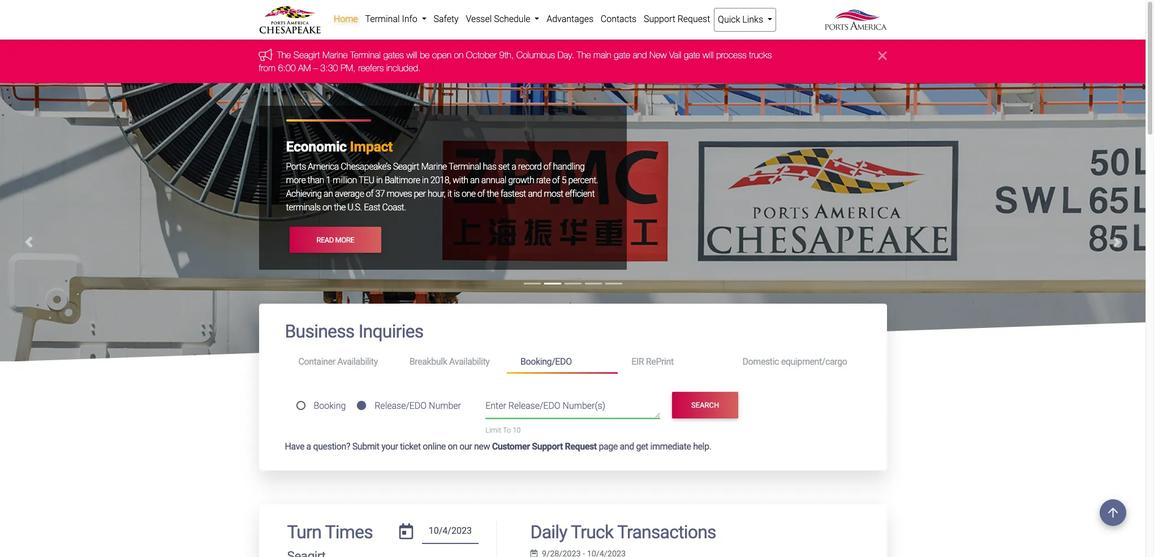 Task type: vqa. For each thing, say whether or not it's contained in the screenshot.
"Connected"
no



Task type: locate. For each thing, give the bounding box(es) containing it.
0 horizontal spatial a
[[306, 442, 311, 452]]

economic impact
[[286, 139, 393, 155]]

1 horizontal spatial seagirt
[[393, 161, 419, 172]]

turn times
[[287, 522, 373, 543]]

to
[[503, 426, 511, 435]]

0 vertical spatial support
[[644, 14, 676, 24]]

1 horizontal spatial the
[[487, 189, 499, 199]]

the left u.s.
[[334, 202, 346, 213]]

calendar week image
[[530, 550, 538, 557]]

support up new
[[644, 14, 676, 24]]

and inside the seagirt marine terminal gates will be open on october 9th, columbus day. the main gate and new vail gate will process trucks from 6:00 am – 3:30 pm, reefers included.
[[633, 50, 647, 60]]

support right customer
[[532, 442, 563, 452]]

breakbulk availability link
[[396, 352, 507, 373]]

terminal inside the seagirt marine terminal gates will be open on october 9th, columbus day. the main gate and new vail gate will process trucks from 6:00 am – 3:30 pm, reefers included.
[[350, 50, 381, 60]]

2 the from the left
[[577, 50, 591, 60]]

truck
[[571, 522, 614, 543]]

read more link
[[289, 227, 381, 253]]

2 gate from the left
[[684, 50, 700, 60]]

0 horizontal spatial release/edo
[[375, 400, 427, 411]]

2 availability from the left
[[449, 356, 490, 367]]

on right open
[[454, 50, 464, 60]]

marine inside the seagirt marine terminal gates will be open on october 9th, columbus day. the main gate and new vail gate will process trucks from 6:00 am – 3:30 pm, reefers included.
[[323, 50, 348, 60]]

submit
[[352, 442, 380, 452]]

average
[[335, 189, 364, 199]]

limit to 10
[[486, 426, 521, 435]]

1 horizontal spatial marine
[[421, 161, 447, 172]]

gate right vail at the top right of page
[[684, 50, 700, 60]]

0 vertical spatial on
[[454, 50, 464, 60]]

the right day.
[[577, 50, 591, 60]]

seagirt
[[294, 50, 320, 60], [393, 161, 419, 172]]

home link
[[330, 8, 362, 31]]

columbus
[[516, 50, 555, 60]]

main content containing business inquiries
[[250, 304, 895, 557]]

marine up the 2018, at the top of the page
[[421, 161, 447, 172]]

on inside ports america chesapeake's seagirt marine terminal has set a record of handling more than 1 million teu in baltimore in 2018,                         with an annual growth rate of 5 percent. achieving an average of 37 moves per hour, it is one of the fastest and most efficient terminals on the u.s. east coast.
[[323, 202, 332, 213]]

percent.
[[568, 175, 598, 186]]

1 horizontal spatial in
[[422, 175, 428, 186]]

an
[[470, 175, 479, 186], [324, 189, 333, 199]]

0 horizontal spatial gate
[[614, 50, 630, 60]]

search button
[[672, 392, 739, 419]]

baltimore
[[385, 175, 420, 186]]

1
[[326, 175, 331, 186]]

and left new
[[633, 50, 647, 60]]

contacts
[[601, 14, 637, 24]]

0 horizontal spatial the
[[334, 202, 346, 213]]

the down 'annual'
[[487, 189, 499, 199]]

a
[[512, 161, 516, 172], [306, 442, 311, 452]]

vessel schedule link
[[462, 8, 543, 31]]

request left quick
[[678, 14, 710, 24]]

get
[[636, 442, 648, 452]]

1 vertical spatial seagirt
[[393, 161, 419, 172]]

terminal up with
[[449, 161, 481, 172]]

0 vertical spatial a
[[512, 161, 516, 172]]

0 horizontal spatial in
[[376, 175, 383, 186]]

1 horizontal spatial request
[[678, 14, 710, 24]]

and down rate
[[528, 189, 542, 199]]

seagirt inside the seagirt marine terminal gates will be open on october 9th, columbus day. the main gate and new vail gate will process trucks from 6:00 am – 3:30 pm, reefers included.
[[294, 50, 320, 60]]

impact
[[350, 139, 393, 155]]

on right terminals
[[323, 202, 332, 213]]

1 vertical spatial marine
[[421, 161, 447, 172]]

the
[[487, 189, 499, 199], [334, 202, 346, 213]]

1 horizontal spatial availability
[[449, 356, 490, 367]]

and left get
[[620, 442, 634, 452]]

most
[[544, 189, 563, 199]]

your
[[382, 442, 398, 452]]

2 vertical spatial and
[[620, 442, 634, 452]]

1 in from the left
[[376, 175, 383, 186]]

0 vertical spatial request
[[678, 14, 710, 24]]

and
[[633, 50, 647, 60], [528, 189, 542, 199], [620, 442, 634, 452]]

release/edo up ticket
[[375, 400, 427, 411]]

0 horizontal spatial availability
[[337, 356, 378, 367]]

breakbulk
[[410, 356, 447, 367]]

1 horizontal spatial a
[[512, 161, 516, 172]]

seagirt up baltimore
[[393, 161, 419, 172]]

1 vertical spatial terminal
[[350, 50, 381, 60]]

availability right breakbulk
[[449, 356, 490, 367]]

1 horizontal spatial release/edo
[[509, 401, 561, 411]]

of
[[544, 161, 551, 172], [552, 175, 560, 186], [366, 189, 374, 199], [478, 189, 485, 199]]

6:00
[[278, 63, 296, 73]]

0 horizontal spatial support
[[532, 442, 563, 452]]

0 vertical spatial terminal
[[365, 14, 400, 24]]

record
[[518, 161, 542, 172]]

in up per at the left top of page
[[422, 175, 428, 186]]

on inside main content
[[448, 442, 458, 452]]

1 the from the left
[[277, 50, 291, 60]]

terminal left info on the top of the page
[[365, 14, 400, 24]]

seagirt up am
[[294, 50, 320, 60]]

per
[[414, 189, 426, 199]]

will left be
[[407, 50, 417, 60]]

new
[[474, 442, 490, 452]]

availability down business inquiries
[[337, 356, 378, 367]]

0 horizontal spatial seagirt
[[294, 50, 320, 60]]

1 horizontal spatial gate
[[684, 50, 700, 60]]

terminal info
[[365, 14, 420, 24]]

1 vertical spatial on
[[323, 202, 332, 213]]

growth
[[508, 175, 534, 186]]

info
[[402, 14, 417, 24]]

question?
[[313, 442, 350, 452]]

1 vertical spatial the
[[334, 202, 346, 213]]

enter release/edo number(s)
[[486, 401, 605, 411]]

37
[[375, 189, 385, 199]]

vail
[[669, 50, 682, 60]]

advantages link
[[543, 8, 597, 31]]

0 horizontal spatial marine
[[323, 50, 348, 60]]

0 vertical spatial the
[[487, 189, 499, 199]]

1 horizontal spatial support
[[644, 14, 676, 24]]

an right with
[[470, 175, 479, 186]]

None text field
[[422, 522, 479, 544]]

america
[[308, 161, 339, 172]]

calendar day image
[[399, 524, 413, 540]]

handling
[[553, 161, 585, 172]]

on left the our
[[448, 442, 458, 452]]

has
[[483, 161, 496, 172]]

2 vertical spatial terminal
[[449, 161, 481, 172]]

request left page
[[565, 442, 597, 452]]

schedule
[[494, 14, 530, 24]]

business
[[285, 321, 355, 342]]

0 vertical spatial an
[[470, 175, 479, 186]]

economic
[[286, 139, 347, 155]]

in right teu on the left
[[376, 175, 383, 186]]

a right have
[[306, 442, 311, 452]]

eir reprint link
[[618, 352, 729, 373]]

will left process
[[703, 50, 714, 60]]

process
[[716, 50, 747, 60]]

terminals
[[286, 202, 321, 213]]

1 vertical spatial support
[[532, 442, 563, 452]]

inquiries
[[359, 321, 424, 342]]

the up 6:00
[[277, 50, 291, 60]]

read more
[[317, 236, 354, 244]]

home
[[334, 14, 358, 24]]

0 vertical spatial marine
[[323, 50, 348, 60]]

close image
[[879, 49, 887, 62]]

with
[[453, 175, 468, 186]]

gate right main
[[614, 50, 630, 60]]

marine inside ports america chesapeake's seagirt marine terminal has set a record of handling more than 1 million teu in baltimore in 2018,                         with an annual growth rate of 5 percent. achieving an average of 37 moves per hour, it is one of the fastest and most efficient terminals on the u.s. east coast.
[[421, 161, 447, 172]]

east
[[364, 202, 380, 213]]

advantages
[[547, 14, 594, 24]]

terminal info link
[[362, 8, 430, 31]]

1 horizontal spatial an
[[470, 175, 479, 186]]

1 vertical spatial a
[[306, 442, 311, 452]]

1 vertical spatial and
[[528, 189, 542, 199]]

1 vertical spatial an
[[324, 189, 333, 199]]

1 availability from the left
[[337, 356, 378, 367]]

page
[[599, 442, 618, 452]]

0 horizontal spatial the
[[277, 50, 291, 60]]

equipment/cargo
[[781, 356, 847, 367]]

1 horizontal spatial the
[[577, 50, 591, 60]]

of left 37
[[366, 189, 374, 199]]

economic engine image
[[0, 83, 1146, 557]]

an down 1
[[324, 189, 333, 199]]

1 horizontal spatial will
[[703, 50, 714, 60]]

ports
[[286, 161, 306, 172]]

0 vertical spatial and
[[633, 50, 647, 60]]

2 will from the left
[[703, 50, 714, 60]]

transactions
[[617, 522, 716, 543]]

container availability
[[298, 356, 378, 367]]

–
[[313, 63, 318, 73]]

reprint
[[646, 356, 674, 367]]

10
[[513, 426, 521, 435]]

times
[[325, 522, 373, 543]]

seagirt inside ports america chesapeake's seagirt marine terminal has set a record of handling more than 1 million teu in baltimore in 2018,                         with an annual growth rate of 5 percent. achieving an average of 37 moves per hour, it is one of the fastest and most efficient terminals on the u.s. east coast.
[[393, 161, 419, 172]]

marine up 3:30
[[323, 50, 348, 60]]

gate
[[614, 50, 630, 60], [684, 50, 700, 60]]

be
[[420, 50, 430, 60]]

terminal
[[365, 14, 400, 24], [350, 50, 381, 60], [449, 161, 481, 172]]

a right the set
[[512, 161, 516, 172]]

have a question? submit your ticket online on our new customer support request page and get immediate help.
[[285, 442, 712, 452]]

0 horizontal spatial will
[[407, 50, 417, 60]]

have
[[285, 442, 304, 452]]

will
[[407, 50, 417, 60], [703, 50, 714, 60]]

terminal up reefers
[[350, 50, 381, 60]]

main content
[[250, 304, 895, 557]]

in
[[376, 175, 383, 186], [422, 175, 428, 186]]

0 horizontal spatial an
[[324, 189, 333, 199]]

0 vertical spatial seagirt
[[294, 50, 320, 60]]

2 vertical spatial on
[[448, 442, 458, 452]]

1 vertical spatial request
[[565, 442, 597, 452]]

release/edo
[[375, 400, 427, 411], [509, 401, 561, 411]]

eir
[[632, 356, 644, 367]]

release/edo up 10
[[509, 401, 561, 411]]



Task type: describe. For each thing, give the bounding box(es) containing it.
and inside ports america chesapeake's seagirt marine terminal has set a record of handling more than 1 million teu in baltimore in 2018,                         with an annual growth rate of 5 percent. achieving an average of 37 moves per hour, it is one of the fastest and most efficient terminals on the u.s. east coast.
[[528, 189, 542, 199]]

1 gate from the left
[[614, 50, 630, 60]]

efficient
[[565, 189, 595, 199]]

of left 5
[[552, 175, 560, 186]]

domestic equipment/cargo
[[743, 356, 847, 367]]

of right one
[[478, 189, 485, 199]]

trucks
[[749, 50, 772, 60]]

am
[[298, 63, 311, 73]]

more
[[335, 236, 354, 244]]

the seagirt marine terminal gates will be open on october 9th, columbus day. the main gate and new vail gate will process trucks from 6:00 am – 3:30 pm, reefers included. alert
[[0, 40, 1146, 83]]

domestic
[[743, 356, 779, 367]]

terminal inside ports america chesapeake's seagirt marine terminal has set a record of handling more than 1 million teu in baltimore in 2018,                         with an annual growth rate of 5 percent. achieving an average of 37 moves per hour, it is one of the fastest and most efficient terminals on the u.s. east coast.
[[449, 161, 481, 172]]

customer
[[492, 442, 530, 452]]

quick
[[718, 14, 740, 25]]

quick links link
[[714, 8, 777, 32]]

booking/edo
[[521, 356, 572, 367]]

number
[[429, 400, 461, 411]]

daily truck transactions
[[530, 522, 716, 543]]

rate
[[536, 175, 550, 186]]

container
[[298, 356, 335, 367]]

enter
[[486, 401, 506, 411]]

bullhorn image
[[259, 49, 277, 61]]

pm,
[[341, 63, 356, 73]]

the seagirt marine terminal gates will be open on october 9th, columbus day. the main gate and new vail gate will process trucks from 6:00 am – 3:30 pm, reefers included. link
[[259, 50, 772, 73]]

read
[[317, 236, 334, 244]]

availability for breakbulk availability
[[449, 356, 490, 367]]

gates
[[383, 50, 404, 60]]

on inside the seagirt marine terminal gates will be open on october 9th, columbus day. the main gate and new vail gate will process trucks from 6:00 am – 3:30 pm, reefers included.
[[454, 50, 464, 60]]

moves
[[387, 189, 412, 199]]

support request
[[644, 14, 710, 24]]

october
[[466, 50, 497, 60]]

availability for container availability
[[337, 356, 378, 367]]

1 will from the left
[[407, 50, 417, 60]]

2 in from the left
[[422, 175, 428, 186]]

immediate
[[650, 442, 691, 452]]

support inside support request link
[[644, 14, 676, 24]]

new
[[650, 50, 667, 60]]

included.
[[386, 63, 421, 73]]

online
[[423, 442, 446, 452]]

main
[[594, 50, 612, 60]]

business inquiries
[[285, 321, 424, 342]]

request inside support request link
[[678, 14, 710, 24]]

set
[[498, 161, 510, 172]]

is
[[454, 189, 460, 199]]

go to top image
[[1100, 500, 1127, 526]]

3:30
[[320, 63, 338, 73]]

turn
[[287, 522, 321, 543]]

daily
[[530, 522, 567, 543]]

the seagirt marine terminal gates will be open on october 9th, columbus day. the main gate and new vail gate will process trucks from 6:00 am – 3:30 pm, reefers included.
[[259, 50, 772, 73]]

quick links
[[718, 14, 766, 25]]

release/edo number
[[375, 400, 461, 411]]

5
[[562, 175, 567, 186]]

reefers
[[358, 63, 384, 73]]

booking/edo link
[[507, 352, 618, 374]]

vessel
[[466, 14, 492, 24]]

of up rate
[[544, 161, 551, 172]]

hour,
[[428, 189, 446, 199]]

than
[[308, 175, 324, 186]]

ticket
[[400, 442, 421, 452]]

search
[[692, 401, 719, 410]]

one
[[462, 189, 476, 199]]

limit
[[486, 426, 501, 435]]

teu
[[359, 175, 374, 186]]

it
[[447, 189, 452, 199]]

coast.
[[382, 202, 406, 213]]

u.s.
[[348, 202, 362, 213]]

vessel schedule
[[466, 14, 533, 24]]

a inside ports america chesapeake's seagirt marine terminal has set a record of handling more than 1 million teu in baltimore in 2018,                         with an annual growth rate of 5 percent. achieving an average of 37 moves per hour, it is one of the fastest and most efficient terminals on the u.s. east coast.
[[512, 161, 516, 172]]

eir reprint
[[632, 356, 674, 367]]

annual
[[481, 175, 506, 186]]

links
[[743, 14, 763, 25]]

Enter Release/EDO Number(s) text field
[[486, 400, 660, 419]]

help.
[[693, 442, 712, 452]]

contacts link
[[597, 8, 640, 31]]

0 horizontal spatial request
[[565, 442, 597, 452]]

day.
[[558, 50, 574, 60]]

9th,
[[499, 50, 514, 60]]

achieving
[[286, 189, 322, 199]]

ports america chesapeake's seagirt marine terminal has set a record of handling more than 1 million teu in baltimore in 2018,                         with an annual growth rate of 5 percent. achieving an average of 37 moves per hour, it is one of the fastest and most efficient terminals on the u.s. east coast.
[[286, 161, 598, 213]]

million
[[333, 175, 357, 186]]

from
[[259, 63, 276, 73]]

2018,
[[430, 175, 451, 186]]



